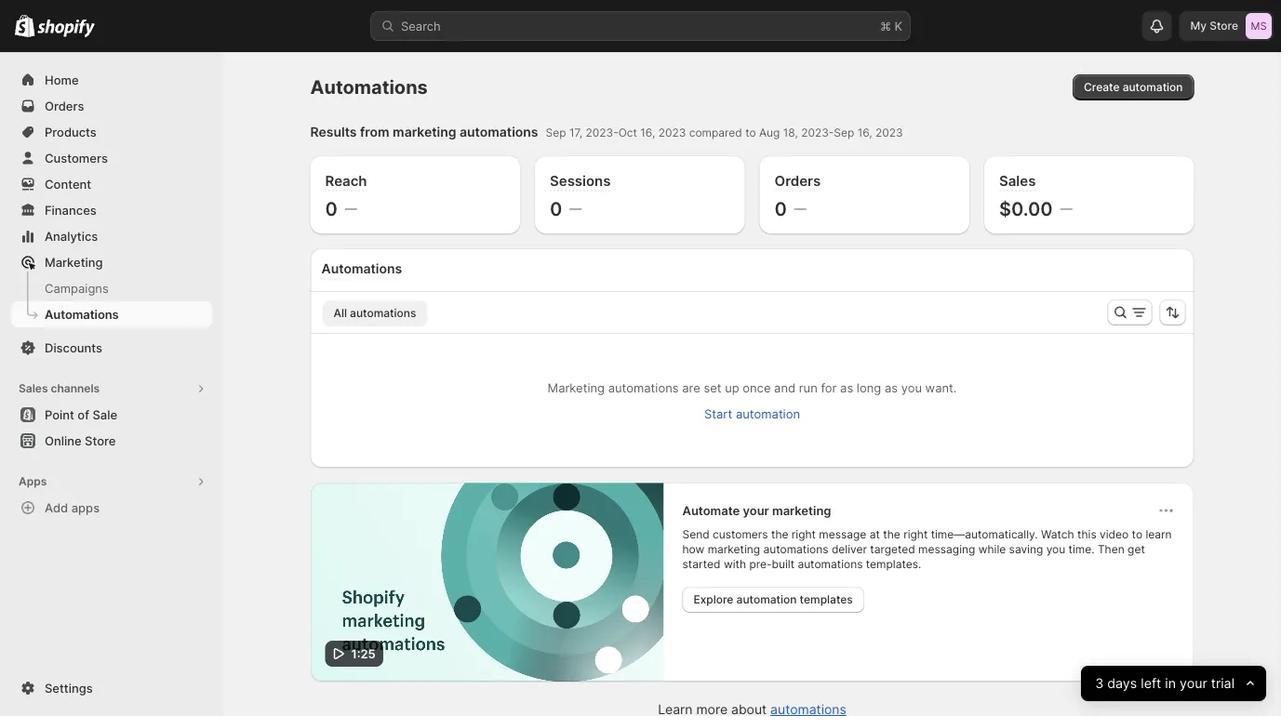 Task type: vqa. For each thing, say whether or not it's contained in the screenshot.
Shopify image
yes



Task type: locate. For each thing, give the bounding box(es) containing it.
1 horizontal spatial sep
[[834, 126, 855, 140]]

store inside online store link
[[85, 434, 116, 448]]

— for sessions 0 —
[[570, 201, 582, 215]]

started
[[683, 558, 721, 571]]

— for reach 0 —
[[345, 201, 357, 215]]

— down sessions
[[570, 201, 582, 215]]

— inside 'orders 0 —'
[[795, 201, 807, 215]]

online store
[[45, 434, 116, 448]]

products link
[[11, 119, 212, 145]]

0 horizontal spatial you
[[901, 381, 922, 395]]

your up the customers
[[743, 503, 769, 518]]

products
[[45, 125, 97, 139]]

1 horizontal spatial sales
[[999, 172, 1036, 189]]

— down reach in the left top of the page
[[345, 201, 357, 215]]

0 down sessions
[[550, 197, 562, 220]]

2 right from the left
[[904, 528, 928, 542]]

automations right all
[[350, 307, 416, 320]]

1 horizontal spatial store
[[1210, 19, 1239, 33]]

0 vertical spatial your
[[743, 503, 769, 518]]

1 16, from the left
[[641, 126, 655, 140]]

1 horizontal spatial to
[[1132, 528, 1143, 542]]

1 vertical spatial automation
[[736, 407, 800, 421]]

0 vertical spatial you
[[901, 381, 922, 395]]

marketing up with
[[708, 543, 760, 556]]

you
[[901, 381, 922, 395], [1047, 543, 1066, 556]]

reach 0 —
[[325, 172, 367, 220]]

1 horizontal spatial 2023-
[[801, 126, 834, 140]]

automation down pre-
[[737, 593, 797, 607]]

shopify image
[[15, 15, 35, 37]]

2023- right 18,
[[801, 126, 834, 140]]

orders down home
[[45, 99, 84, 113]]

1 — from the left
[[345, 201, 357, 215]]

1 horizontal spatial 16,
[[858, 126, 873, 140]]

you down watch
[[1047, 543, 1066, 556]]

sep right 18,
[[834, 126, 855, 140]]

0 horizontal spatial to
[[746, 126, 756, 140]]

automation down once
[[736, 407, 800, 421]]

1 sep from the left
[[546, 126, 566, 140]]

at
[[870, 528, 880, 542]]

right
[[792, 528, 816, 542], [904, 528, 928, 542]]

0 horizontal spatial 2023
[[659, 126, 686, 140]]

0 horizontal spatial orders
[[45, 99, 84, 113]]

2 vertical spatial automation
[[737, 593, 797, 607]]

once
[[743, 381, 771, 395]]

sales inside sales $0.00 —
[[999, 172, 1036, 189]]

2 2023 from the left
[[876, 126, 903, 140]]

1 horizontal spatial as
[[885, 381, 898, 395]]

0 horizontal spatial marketing
[[45, 255, 103, 269]]

create
[[1084, 80, 1120, 94]]

1 vertical spatial marketing
[[772, 503, 831, 518]]

0 for sessions 0 —
[[550, 197, 562, 220]]

as
[[840, 381, 854, 395], [885, 381, 898, 395]]

my store image
[[1246, 13, 1272, 39]]

start automation
[[704, 407, 800, 421]]

2 — from the left
[[570, 201, 582, 215]]

home link
[[11, 67, 212, 93]]

to up the get
[[1132, 528, 1143, 542]]

set
[[704, 381, 722, 395]]

automations
[[460, 124, 538, 140], [350, 307, 416, 320], [608, 381, 679, 395], [764, 543, 829, 556], [798, 558, 863, 571]]

0 vertical spatial store
[[1210, 19, 1239, 33]]

0 horizontal spatial 2023-
[[586, 126, 619, 140]]

sales
[[999, 172, 1036, 189], [19, 382, 48, 396]]

sales up 'point'
[[19, 382, 48, 396]]

to inside send customers the right message at the right time—automatically. watch this video to learn how marketing automations deliver targeted messaging while saving you time. then get started with pre-built automations templates.
[[1132, 528, 1143, 542]]

⌘
[[880, 19, 891, 33]]

days
[[1107, 676, 1137, 692]]

0 horizontal spatial 16,
[[641, 126, 655, 140]]

of
[[78, 408, 89, 422]]

orders down 18,
[[775, 172, 821, 189]]

built
[[772, 558, 795, 571]]

1 horizontal spatial your
[[1180, 676, 1207, 692]]

0
[[325, 197, 338, 220], [550, 197, 562, 220], [775, 197, 787, 220]]

automations up from
[[310, 76, 428, 99]]

— right $0.00 in the right top of the page
[[1061, 201, 1073, 215]]

get
[[1128, 543, 1145, 556]]

marketing up message
[[772, 503, 831, 518]]

results from marketing automations sep 17, 2023-oct 16, 2023 compared to aug 18, 2023-sep 16, 2023
[[310, 124, 903, 140]]

automation
[[1123, 80, 1183, 94], [736, 407, 800, 421], [737, 593, 797, 607]]

— inside sessions 0 —
[[570, 201, 582, 215]]

this
[[1078, 528, 1097, 542]]

shopify image
[[37, 19, 95, 38]]

2 0 from the left
[[550, 197, 562, 220]]

2023- right 17,
[[586, 126, 619, 140]]

— down 18,
[[795, 201, 807, 215]]

with
[[724, 558, 746, 571]]

0 vertical spatial orders
[[45, 99, 84, 113]]

1 horizontal spatial marketing
[[548, 381, 605, 395]]

my store
[[1191, 19, 1239, 33]]

automations down campaigns
[[45, 307, 119, 322]]

automations
[[310, 76, 428, 99], [322, 261, 402, 277], [45, 307, 119, 322]]

4 — from the left
[[1061, 201, 1073, 215]]

1 horizontal spatial 2023
[[876, 126, 903, 140]]

— inside sales $0.00 —
[[1061, 201, 1073, 215]]

16, right oct
[[641, 126, 655, 140]]

3 0 from the left
[[775, 197, 787, 220]]

2 horizontal spatial 0
[[775, 197, 787, 220]]

0 horizontal spatial right
[[792, 528, 816, 542]]

the
[[771, 528, 789, 542], [883, 528, 901, 542]]

1:25
[[351, 647, 376, 661]]

deliver
[[832, 543, 867, 556]]

2023
[[659, 126, 686, 140], [876, 126, 903, 140]]

0 inside sessions 0 —
[[550, 197, 562, 220]]

analytics link
[[11, 223, 212, 249]]

time.
[[1069, 543, 1095, 556]]

content
[[45, 177, 91, 191]]

customers
[[45, 151, 108, 165]]

marketing
[[45, 255, 103, 269], [548, 381, 605, 395]]

0 vertical spatial automation
[[1123, 80, 1183, 94]]

online store link
[[11, 428, 212, 454]]

⌘ k
[[880, 19, 903, 33]]

0 vertical spatial marketing
[[393, 124, 456, 140]]

1 the from the left
[[771, 528, 789, 542]]

0 inside "reach 0 —"
[[325, 197, 338, 220]]

0 horizontal spatial as
[[840, 381, 854, 395]]

1 vertical spatial marketing
[[548, 381, 605, 395]]

sep
[[546, 126, 566, 140], [834, 126, 855, 140]]

send customers the right message at the right time—automatically. watch this video to learn how marketing automations deliver targeted messaging while saving you time. then get started with pre-built automations templates.
[[683, 528, 1172, 571]]

store for my store
[[1210, 19, 1239, 33]]

0 vertical spatial sales
[[999, 172, 1036, 189]]

1 vertical spatial sales
[[19, 382, 48, 396]]

to left the aug
[[746, 126, 756, 140]]

0 down reach in the left top of the page
[[325, 197, 338, 220]]

marketing link
[[11, 249, 212, 275]]

results
[[310, 124, 357, 140]]

store down sale
[[85, 434, 116, 448]]

0 down 18,
[[775, 197, 787, 220]]

to
[[746, 126, 756, 140], [1132, 528, 1143, 542]]

0 horizontal spatial store
[[85, 434, 116, 448]]

the up 'built'
[[771, 528, 789, 542]]

1 vertical spatial to
[[1132, 528, 1143, 542]]

1 horizontal spatial right
[[904, 528, 928, 542]]

1 vertical spatial you
[[1047, 543, 1066, 556]]

2 vertical spatial automations
[[45, 307, 119, 322]]

add
[[45, 501, 68, 515]]

0 inside 'orders 0 —'
[[775, 197, 787, 220]]

how
[[683, 543, 705, 556]]

0 horizontal spatial marketing
[[393, 124, 456, 140]]

send
[[683, 528, 710, 542]]

0 horizontal spatial sales
[[19, 382, 48, 396]]

— inside "reach 0 —"
[[345, 201, 357, 215]]

sales up $0.00 in the right top of the page
[[999, 172, 1036, 189]]

automation right create
[[1123, 80, 1183, 94]]

point of sale link
[[11, 402, 212, 428]]

1 horizontal spatial you
[[1047, 543, 1066, 556]]

the up "targeted"
[[883, 528, 901, 542]]

orders 0 —
[[775, 172, 821, 220]]

automation for explore
[[737, 593, 797, 607]]

as right the long
[[885, 381, 898, 395]]

all automations button
[[322, 301, 427, 327]]

sales inside button
[[19, 382, 48, 396]]

marketing automations are set up once and run for as long as you want.
[[548, 381, 957, 395]]

you left want.
[[901, 381, 922, 395]]

right up 'built'
[[792, 528, 816, 542]]

finances
[[45, 203, 97, 217]]

2 16, from the left
[[858, 126, 873, 140]]

marketing right from
[[393, 124, 456, 140]]

want.
[[926, 381, 957, 395]]

automate your marketing
[[683, 503, 831, 518]]

0 horizontal spatial 0
[[325, 197, 338, 220]]

learn
[[1146, 528, 1172, 542]]

automations inside button
[[350, 307, 416, 320]]

0 horizontal spatial the
[[771, 528, 789, 542]]

content link
[[11, 171, 212, 197]]

1 2023- from the left
[[586, 126, 619, 140]]

1 vertical spatial automations
[[322, 261, 402, 277]]

2 the from the left
[[883, 528, 901, 542]]

1 horizontal spatial the
[[883, 528, 901, 542]]

your right in
[[1180, 676, 1207, 692]]

automations up all automations
[[322, 261, 402, 277]]

2 vertical spatial marketing
[[708, 543, 760, 556]]

0 horizontal spatial sep
[[546, 126, 566, 140]]

1 horizontal spatial 0
[[550, 197, 562, 220]]

up
[[725, 381, 739, 395]]

0 vertical spatial marketing
[[45, 255, 103, 269]]

16, right 18,
[[858, 126, 873, 140]]

store right the my
[[1210, 19, 1239, 33]]

1 horizontal spatial orders
[[775, 172, 821, 189]]

0 vertical spatial automations
[[310, 76, 428, 99]]

apps button
[[11, 469, 212, 495]]

sep left 17,
[[546, 126, 566, 140]]

1 vertical spatial store
[[85, 434, 116, 448]]

as right for
[[840, 381, 854, 395]]

1 vertical spatial orders
[[775, 172, 821, 189]]

1 2023 from the left
[[659, 126, 686, 140]]

your
[[743, 503, 769, 518], [1180, 676, 1207, 692]]

orders
[[45, 99, 84, 113], [775, 172, 821, 189]]

compared
[[689, 126, 742, 140]]

sales for $0.00
[[999, 172, 1036, 189]]

right up "targeted"
[[904, 528, 928, 542]]

1 vertical spatial your
[[1180, 676, 1207, 692]]

channels
[[51, 382, 100, 396]]

marketing
[[393, 124, 456, 140], [772, 503, 831, 518], [708, 543, 760, 556]]

start automation link
[[693, 401, 812, 427]]

0 vertical spatial to
[[746, 126, 756, 140]]

orders for orders
[[45, 99, 84, 113]]

2 horizontal spatial marketing
[[772, 503, 831, 518]]

your inside 'dropdown button'
[[1180, 676, 1207, 692]]

all
[[334, 307, 347, 320]]

all automations
[[334, 307, 416, 320]]

1 0 from the left
[[325, 197, 338, 220]]

campaigns
[[45, 281, 109, 295]]

while
[[979, 543, 1006, 556]]

1 horizontal spatial marketing
[[708, 543, 760, 556]]

3 — from the left
[[795, 201, 807, 215]]



Task type: describe. For each thing, give the bounding box(es) containing it.
to inside results from marketing automations sep 17, 2023-oct 16, 2023 compared to aug 18, 2023-sep 16, 2023
[[746, 126, 756, 140]]

customers link
[[11, 145, 212, 171]]

from
[[360, 124, 390, 140]]

for
[[821, 381, 837, 395]]

0 for reach 0 —
[[325, 197, 338, 220]]

you inside send customers the right message at the right time—automatically. watch this video to learn how marketing automations deliver targeted messaging while saving you time. then get started with pre-built automations templates.
[[1047, 543, 1066, 556]]

messaging
[[919, 543, 976, 556]]

create automation link
[[1073, 74, 1194, 101]]

orders link
[[11, 93, 212, 119]]

automations up 'built'
[[764, 543, 829, 556]]

marketing inside send customers the right message at the right time—automatically. watch this video to learn how marketing automations deliver targeted messaging while saving you time. then get started with pre-built automations templates.
[[708, 543, 760, 556]]

orders for orders 0 —
[[775, 172, 821, 189]]

run
[[799, 381, 818, 395]]

explore automation templates
[[694, 593, 853, 607]]

point
[[45, 408, 74, 422]]

are
[[682, 381, 700, 395]]

point of sale
[[45, 408, 117, 422]]

— for orders 0 —
[[795, 201, 807, 215]]

automation for start
[[736, 407, 800, 421]]

2 sep from the left
[[834, 126, 855, 140]]

watch
[[1041, 528, 1074, 542]]

customers
[[713, 528, 768, 542]]

1 as from the left
[[840, 381, 854, 395]]

saving
[[1009, 543, 1043, 556]]

in
[[1165, 676, 1176, 692]]

online store button
[[0, 428, 223, 454]]

2 as from the left
[[885, 381, 898, 395]]

reach
[[325, 172, 367, 189]]

sessions 0 —
[[550, 172, 611, 220]]

long
[[857, 381, 881, 395]]

trial
[[1211, 676, 1235, 692]]

automation for create
[[1123, 80, 1183, 94]]

3 days left in your trial button
[[1081, 666, 1267, 702]]

settings link
[[11, 676, 212, 702]]

marketing for marketing
[[45, 255, 103, 269]]

point of sale button
[[0, 402, 223, 428]]

discounts link
[[11, 335, 212, 361]]

create automation
[[1084, 80, 1183, 94]]

explore
[[694, 593, 734, 607]]

18,
[[783, 126, 798, 140]]

finances link
[[11, 197, 212, 223]]

settings
[[45, 681, 93, 696]]

start
[[704, 407, 733, 421]]

automations link
[[11, 302, 212, 328]]

home
[[45, 73, 79, 87]]

time—automatically.
[[931, 528, 1038, 542]]

left
[[1141, 676, 1161, 692]]

sale
[[92, 408, 117, 422]]

0 for orders 0 —
[[775, 197, 787, 220]]

templates.
[[866, 558, 922, 571]]

my
[[1191, 19, 1207, 33]]

campaigns link
[[11, 275, 212, 302]]

1:25 button
[[310, 483, 664, 682]]

add apps
[[45, 501, 100, 515]]

apps
[[71, 501, 100, 515]]

automate
[[683, 503, 740, 518]]

aug
[[759, 126, 780, 140]]

sales for channels
[[19, 382, 48, 396]]

discounts
[[45, 341, 102, 355]]

message
[[819, 528, 867, 542]]

store for online store
[[85, 434, 116, 448]]

$0.00
[[999, 197, 1053, 220]]

marketing for your
[[772, 503, 831, 518]]

— for sales $0.00 —
[[1061, 201, 1073, 215]]

automations left 17,
[[460, 124, 538, 140]]

3 days left in your trial
[[1095, 676, 1235, 692]]

search
[[401, 19, 441, 33]]

video
[[1100, 528, 1129, 542]]

0 horizontal spatial your
[[743, 503, 769, 518]]

then
[[1098, 543, 1125, 556]]

apps
[[19, 475, 47, 489]]

17,
[[569, 126, 583, 140]]

2 2023- from the left
[[801, 126, 834, 140]]

1 right from the left
[[792, 528, 816, 542]]

sessions
[[550, 172, 611, 189]]

3
[[1095, 676, 1104, 692]]

sales $0.00 —
[[999, 172, 1073, 220]]

explore automation templates link
[[683, 587, 864, 613]]

sales channels button
[[11, 376, 212, 402]]

automations left are in the bottom right of the page
[[608, 381, 679, 395]]

pre-
[[750, 558, 772, 571]]

and
[[774, 381, 796, 395]]

k
[[895, 19, 903, 33]]

marketing for from
[[393, 124, 456, 140]]

marketing for marketing automations are set up once and run for as long as you want.
[[548, 381, 605, 395]]

online
[[45, 434, 82, 448]]

add apps button
[[11, 495, 212, 521]]

analytics
[[45, 229, 98, 243]]

automations down deliver
[[798, 558, 863, 571]]



